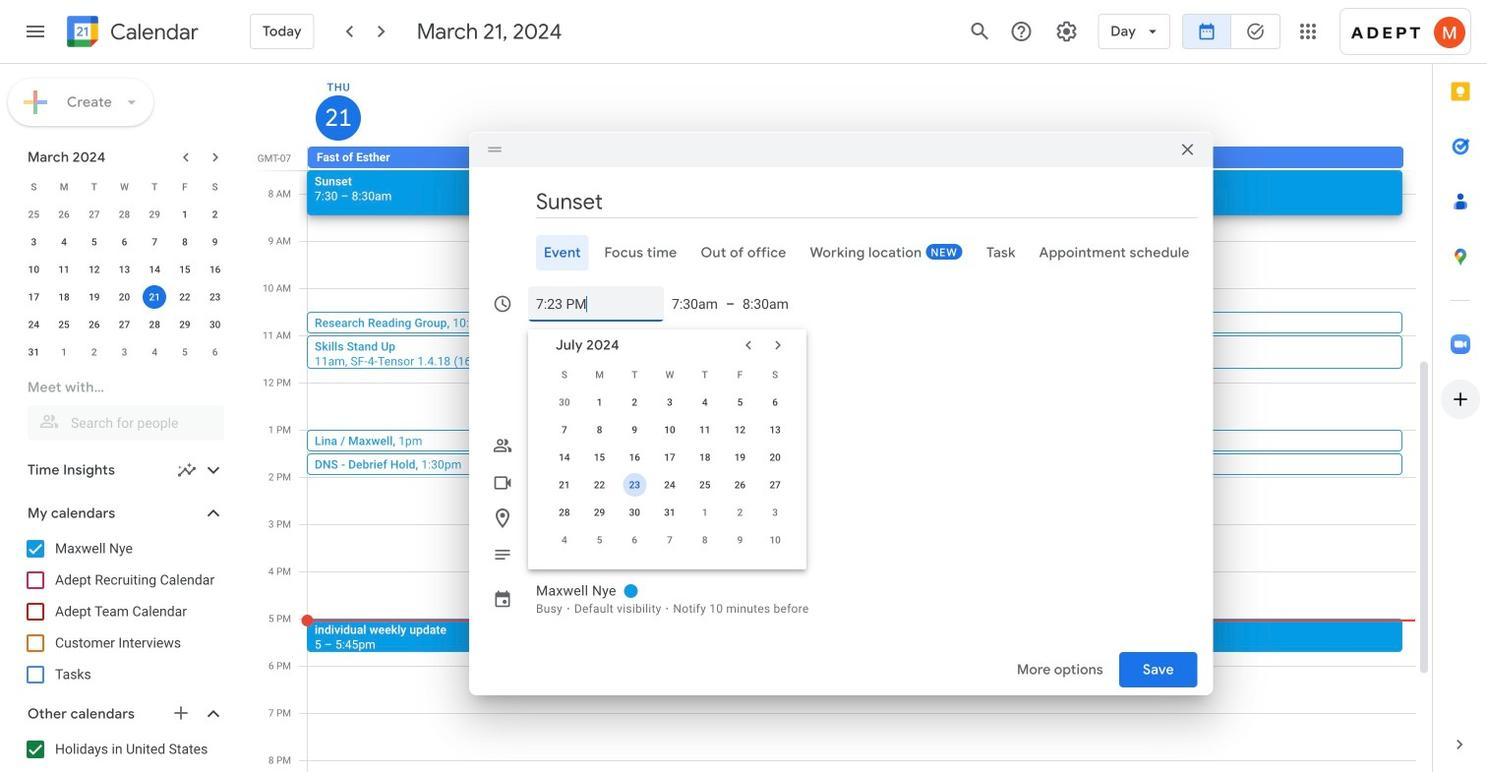 Task type: describe. For each thing, give the bounding box(es) containing it.
0 vertical spatial 18 element
[[52, 285, 76, 309]]

Start date text field
[[536, 286, 656, 322]]

0 vertical spatial 7 element
[[143, 230, 167, 254]]

august 7 element
[[658, 528, 682, 552]]

1 horizontal spatial 20 element
[[764, 446, 787, 469]]

0 horizontal spatial 23 element
[[203, 285, 227, 309]]

1 vertical spatial 22 element
[[588, 473, 612, 497]]

new element
[[927, 244, 963, 260]]

1 horizontal spatial 19 element
[[729, 446, 752, 469]]

0 vertical spatial 20 element
[[113, 285, 136, 309]]

0 vertical spatial 28 element
[[143, 313, 167, 337]]

calendar element
[[63, 12, 199, 55]]

6 element inside 'july 2024' grid
[[764, 391, 787, 414]]

1 vertical spatial 27 element
[[764, 473, 787, 497]]

0 vertical spatial 26 element
[[82, 313, 106, 337]]

february 25 element
[[22, 203, 46, 226]]

1 vertical spatial 3 element
[[658, 391, 682, 414]]

to element
[[726, 296, 735, 312]]

add other calendars image
[[171, 704, 191, 723]]

21 element
[[553, 473, 577, 497]]

0 horizontal spatial 14 element
[[143, 258, 167, 281]]

4 element inside grid
[[693, 391, 717, 414]]

12 element inside 'july 2024' grid
[[729, 418, 752, 442]]

6 element inside march 2024 grid
[[113, 230, 136, 254]]

0 vertical spatial 29 element
[[173, 313, 197, 337]]

april 1 element
[[52, 340, 76, 364]]

0 vertical spatial 17 element
[[22, 285, 46, 309]]

settings menu image
[[1055, 20, 1079, 43]]

9 element inside march 2024 grid
[[203, 230, 227, 254]]

1 vertical spatial 30 element
[[623, 501, 647, 525]]

february 29 element
[[143, 203, 167, 226]]

9 element inside 'july 2024' grid
[[623, 418, 647, 442]]

august 3 element
[[764, 501, 787, 525]]

4 element inside grid
[[52, 230, 76, 254]]

1 horizontal spatial 2 element
[[623, 391, 647, 414]]

1 vertical spatial 24 element
[[658, 473, 682, 497]]

0 horizontal spatial 13 element
[[113, 258, 136, 281]]

main drawer image
[[24, 20, 47, 43]]

1 horizontal spatial 25 element
[[693, 473, 717, 497]]

0 vertical spatial 27 element
[[113, 313, 136, 337]]

april 3 element
[[113, 340, 136, 364]]

1 horizontal spatial 31 element
[[658, 501, 682, 525]]

0 horizontal spatial tab list
[[485, 235, 1198, 271]]

0 vertical spatial 31 element
[[22, 340, 46, 364]]

february 27 element
[[82, 203, 106, 226]]

End time text field
[[743, 286, 789, 322]]

0 vertical spatial 3 element
[[22, 230, 46, 254]]

1 horizontal spatial 23 element
[[623, 473, 647, 497]]

row group for 'july 2024' grid
[[547, 389, 793, 554]]

1 horizontal spatial 28 element
[[553, 501, 577, 525]]

1 horizontal spatial 29 element
[[588, 501, 612, 525]]

1 vertical spatial 18 element
[[693, 446, 717, 469]]

0 vertical spatial 2 element
[[203, 203, 227, 226]]

0 vertical spatial 30 element
[[203, 313, 227, 337]]

1 vertical spatial 10 element
[[658, 418, 682, 442]]

1 vertical spatial 1 element
[[588, 391, 612, 414]]

cell inside 'july 2024' grid
[[617, 471, 653, 499]]

0 vertical spatial 10 element
[[22, 258, 46, 281]]

0 horizontal spatial 11 element
[[52, 258, 76, 281]]

august 10 element
[[764, 528, 787, 552]]

april 6 element
[[203, 340, 227, 364]]

1 vertical spatial 26 element
[[729, 473, 752, 497]]

1 vertical spatial 13 element
[[764, 418, 787, 442]]



Task type: locate. For each thing, give the bounding box(es) containing it.
august 4 element
[[553, 528, 577, 552]]

15 element
[[173, 258, 197, 281], [588, 446, 612, 469]]

0 vertical spatial 1 element
[[173, 203, 197, 226]]

23 element up august 6 element
[[623, 473, 647, 497]]

25 element inside march 2024 grid
[[52, 313, 76, 337]]

22 element right 21 element at left bottom
[[588, 473, 612, 497]]

0 vertical spatial 6 element
[[113, 230, 136, 254]]

1 vertical spatial 5 element
[[729, 391, 752, 414]]

0 horizontal spatial 30 element
[[203, 313, 227, 337]]

2 element
[[203, 203, 227, 226], [623, 391, 647, 414]]

0 horizontal spatial 1 element
[[173, 203, 197, 226]]

1 vertical spatial 8 element
[[588, 418, 612, 442]]

0 vertical spatial 15 element
[[173, 258, 197, 281]]

12 element up 'august 2' element on the bottom of page
[[729, 418, 752, 442]]

18 element up august 1 element
[[693, 446, 717, 469]]

0 horizontal spatial 28 element
[[143, 313, 167, 337]]

1 horizontal spatial 30 element
[[623, 501, 647, 525]]

24 element
[[22, 313, 46, 337], [658, 473, 682, 497]]

0 vertical spatial cell
[[140, 283, 170, 311]]

1 element right june 30 element
[[588, 391, 612, 414]]

29 element
[[173, 313, 197, 337], [588, 501, 612, 525]]

april 2 element
[[82, 340, 106, 364]]

july 2024 grid
[[547, 361, 793, 554]]

16 element up august 6 element
[[623, 446, 647, 469]]

6 element
[[113, 230, 136, 254], [764, 391, 787, 414]]

11 element
[[52, 258, 76, 281], [693, 418, 717, 442]]

18 element up april 1 element
[[52, 285, 76, 309]]

30 element up august 6 element
[[623, 501, 647, 525]]

1 horizontal spatial 10 element
[[658, 418, 682, 442]]

14 element up 21, today element
[[143, 258, 167, 281]]

28 element
[[143, 313, 167, 337], [553, 501, 577, 525]]

27 element up april 3 element
[[113, 313, 136, 337]]

1 vertical spatial 2 element
[[623, 391, 647, 414]]

august 6 element
[[623, 528, 647, 552]]

february 28 element
[[113, 203, 136, 226]]

22 element right 21, today element
[[173, 285, 197, 309]]

11 element down february 26 element
[[52, 258, 76, 281]]

27 element
[[113, 313, 136, 337], [764, 473, 787, 497]]

26 element up 'august 2' element on the bottom of page
[[729, 473, 752, 497]]

23 element
[[203, 285, 227, 309], [623, 473, 647, 497]]

1 vertical spatial 11 element
[[693, 418, 717, 442]]

21, today element
[[143, 285, 167, 309]]

1 vertical spatial 17 element
[[658, 446, 682, 469]]

june 30 element
[[553, 391, 577, 414]]

0 vertical spatial 14 element
[[143, 258, 167, 281]]

0 horizontal spatial 6 element
[[113, 230, 136, 254]]

7 element
[[143, 230, 167, 254], [553, 418, 577, 442]]

Add title text field
[[536, 187, 1198, 217]]

19 element up 'august 2' element on the bottom of page
[[729, 446, 752, 469]]

0 vertical spatial 4 element
[[52, 230, 76, 254]]

20 element up august 3 element
[[764, 446, 787, 469]]

17 element
[[22, 285, 46, 309], [658, 446, 682, 469]]

row group
[[19, 201, 230, 366], [547, 389, 793, 554]]

1 element right february 29 element
[[173, 203, 197, 226]]

30 element up april 6 element
[[203, 313, 227, 337]]

0 horizontal spatial 29 element
[[173, 313, 197, 337]]

7 element down february 29 element
[[143, 230, 167, 254]]

column header
[[308, 64, 1417, 147]]

5 element
[[82, 230, 106, 254], [729, 391, 752, 414]]

cell inside march 2024 grid
[[140, 283, 170, 311]]

12 element inside march 2024 grid
[[82, 258, 106, 281]]

0 vertical spatial 8 element
[[173, 230, 197, 254]]

0 horizontal spatial 15 element
[[173, 258, 197, 281]]

1 vertical spatial 16 element
[[623, 446, 647, 469]]

1 horizontal spatial 27 element
[[764, 473, 787, 497]]

16 element up april 6 element
[[203, 258, 227, 281]]

0 horizontal spatial 2 element
[[203, 203, 227, 226]]

17 element down february 25 element
[[22, 285, 46, 309]]

30 element
[[203, 313, 227, 337], [623, 501, 647, 525]]

1 horizontal spatial 1 element
[[588, 391, 612, 414]]

0 vertical spatial 12 element
[[82, 258, 106, 281]]

2 element right february 29 element
[[203, 203, 227, 226]]

1 element
[[173, 203, 197, 226], [588, 391, 612, 414]]

1 horizontal spatial 24 element
[[658, 473, 682, 497]]

august 2 element
[[729, 501, 752, 525]]

1 vertical spatial 25 element
[[693, 473, 717, 497]]

cell up april 4 element at the top left of the page
[[140, 283, 170, 311]]

tab list
[[1434, 64, 1488, 717], [485, 235, 1198, 271]]

0 horizontal spatial 17 element
[[22, 285, 46, 309]]

0 horizontal spatial 3 element
[[22, 230, 46, 254]]

0 horizontal spatial 24 element
[[22, 313, 46, 337]]

1 horizontal spatial 14 element
[[553, 446, 577, 469]]

april 4 element
[[143, 340, 167, 364]]

0 vertical spatial 5 element
[[82, 230, 106, 254]]

august 9 element
[[729, 528, 752, 552]]

13 element up august 3 element
[[764, 418, 787, 442]]

20 element left 21, today element
[[113, 285, 136, 309]]

1 vertical spatial 4 element
[[693, 391, 717, 414]]

Start time text field
[[672, 286, 718, 322]]

19 element
[[82, 285, 106, 309], [729, 446, 752, 469]]

august 5 element
[[588, 528, 612, 552]]

25 element up august 1 element
[[693, 473, 717, 497]]

1 horizontal spatial 6 element
[[764, 391, 787, 414]]

27 element up august 3 element
[[764, 473, 787, 497]]

9 element
[[203, 230, 227, 254], [623, 418, 647, 442]]

28 element down 21 element at left bottom
[[553, 501, 577, 525]]

august 8 element
[[693, 528, 717, 552]]

1 horizontal spatial 11 element
[[693, 418, 717, 442]]

20 element
[[113, 285, 136, 309], [764, 446, 787, 469]]

28 element down 21, today element
[[143, 313, 167, 337]]

row group for march 2024 grid
[[19, 201, 230, 366]]

heading
[[106, 20, 199, 44]]

0 horizontal spatial 12 element
[[82, 258, 106, 281]]

Search for people to meet text field
[[39, 405, 213, 441]]

0 horizontal spatial 22 element
[[173, 285, 197, 309]]

13 element
[[113, 258, 136, 281], [764, 418, 787, 442]]

2 element right june 30 element
[[623, 391, 647, 414]]

0 horizontal spatial cell
[[140, 283, 170, 311]]

0 vertical spatial 16 element
[[203, 258, 227, 281]]

None search field
[[0, 370, 244, 441]]

1 horizontal spatial 15 element
[[588, 446, 612, 469]]

1 horizontal spatial 7 element
[[553, 418, 577, 442]]

april 5 element
[[173, 340, 197, 364]]

29 element up august 5 element
[[588, 501, 612, 525]]

16 element
[[203, 258, 227, 281], [623, 446, 647, 469]]

1 horizontal spatial 9 element
[[623, 418, 647, 442]]

1 horizontal spatial 12 element
[[729, 418, 752, 442]]

0 horizontal spatial 8 element
[[173, 230, 197, 254]]

15 element up august 5 element
[[588, 446, 612, 469]]

0 vertical spatial 11 element
[[52, 258, 76, 281]]

0 horizontal spatial 9 element
[[203, 230, 227, 254]]

1 vertical spatial 28 element
[[553, 501, 577, 525]]

0 vertical spatial 25 element
[[52, 313, 76, 337]]

29 element up april 5 element
[[173, 313, 197, 337]]

0 horizontal spatial 5 element
[[82, 230, 106, 254]]

10 element
[[22, 258, 46, 281], [658, 418, 682, 442]]

3 element
[[22, 230, 46, 254], [658, 391, 682, 414]]

1 horizontal spatial 8 element
[[588, 418, 612, 442]]

1 vertical spatial 14 element
[[553, 446, 577, 469]]

my calendars list
[[4, 533, 244, 691]]

1 vertical spatial 6 element
[[764, 391, 787, 414]]

1 vertical spatial 15 element
[[588, 446, 612, 469]]

14 element
[[143, 258, 167, 281], [553, 446, 577, 469]]

1 horizontal spatial 26 element
[[729, 473, 752, 497]]

1 vertical spatial 7 element
[[553, 418, 577, 442]]

31 element
[[22, 340, 46, 364], [658, 501, 682, 525]]

11 element up august 1 element
[[693, 418, 717, 442]]

0 horizontal spatial 16 element
[[203, 258, 227, 281]]

12 element down february 27 element
[[82, 258, 106, 281]]

0 vertical spatial 9 element
[[203, 230, 227, 254]]

1 horizontal spatial tab list
[[1434, 64, 1488, 717]]

cell up august 6 element
[[617, 471, 653, 499]]

31 element left april 1 element
[[22, 340, 46, 364]]

0 vertical spatial 13 element
[[113, 258, 136, 281]]

1 vertical spatial 20 element
[[764, 446, 787, 469]]

1 vertical spatial row group
[[547, 389, 793, 554]]

25 element up april 1 element
[[52, 313, 76, 337]]

25 element
[[52, 313, 76, 337], [693, 473, 717, 497]]

0 horizontal spatial 19 element
[[82, 285, 106, 309]]

0 vertical spatial row group
[[19, 201, 230, 366]]

26 element up april 2 element
[[82, 313, 106, 337]]

0 horizontal spatial 10 element
[[22, 258, 46, 281]]

13 element down february 28 element at the left top of page
[[113, 258, 136, 281]]

1 horizontal spatial cell
[[617, 471, 653, 499]]

0 horizontal spatial 31 element
[[22, 340, 46, 364]]

22 element
[[173, 285, 197, 309], [588, 473, 612, 497]]

other calendars list
[[4, 734, 244, 773]]

31 element up august 7 element
[[658, 501, 682, 525]]

heading inside calendar element
[[106, 20, 199, 44]]

0 horizontal spatial 27 element
[[113, 313, 136, 337]]

7 element down june 30 element
[[553, 418, 577, 442]]

0 horizontal spatial 25 element
[[52, 313, 76, 337]]

1 horizontal spatial 13 element
[[764, 418, 787, 442]]

17 element up august 7 element
[[658, 446, 682, 469]]

15 element up april 5 element
[[173, 258, 197, 281]]

1 horizontal spatial 22 element
[[588, 473, 612, 497]]

8 element
[[173, 230, 197, 254], [588, 418, 612, 442]]

0 horizontal spatial 7 element
[[143, 230, 167, 254]]

august 1 element
[[693, 501, 717, 525]]

march 2024 grid
[[19, 173, 230, 366]]

0 horizontal spatial 20 element
[[113, 285, 136, 309]]

23 element up april 6 element
[[203, 285, 227, 309]]

14 element up 21 element at left bottom
[[553, 446, 577, 469]]

1 horizontal spatial 16 element
[[623, 446, 647, 469]]

row
[[299, 147, 1433, 170], [19, 173, 230, 201], [19, 201, 230, 228], [19, 228, 230, 256], [19, 256, 230, 283], [19, 283, 230, 311], [19, 311, 230, 339], [19, 339, 230, 366], [547, 361, 793, 389], [547, 389, 793, 416], [547, 416, 793, 444], [547, 444, 793, 471], [547, 471, 793, 499], [547, 499, 793, 526], [547, 526, 793, 554]]

february 26 element
[[52, 203, 76, 226]]

0 vertical spatial 19 element
[[82, 285, 106, 309]]

cell
[[140, 283, 170, 311], [617, 471, 653, 499]]

thursday, march 21, today element
[[316, 95, 361, 141]]

19 element up april 2 element
[[82, 285, 106, 309]]

12 element
[[82, 258, 106, 281], [729, 418, 752, 442]]

18 element
[[52, 285, 76, 309], [693, 446, 717, 469]]

grid
[[252, 64, 1433, 773]]

0 horizontal spatial row group
[[19, 201, 230, 366]]

26 element
[[82, 313, 106, 337], [729, 473, 752, 497]]

0 horizontal spatial 26 element
[[82, 313, 106, 337]]

4 element
[[52, 230, 76, 254], [693, 391, 717, 414]]



Task type: vqa. For each thing, say whether or not it's contained in the screenshot.
Search for people Text Field
no



